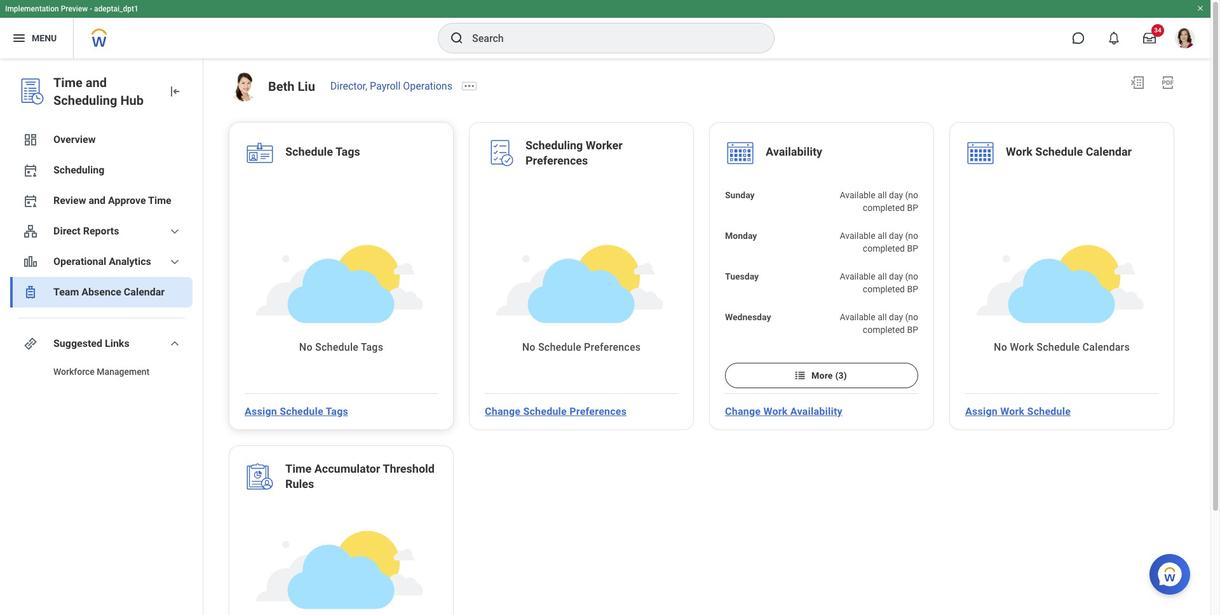 Task type: vqa. For each thing, say whether or not it's contained in the screenshot.


Task type: describe. For each thing, give the bounding box(es) containing it.
available for wednesday
[[840, 312, 876, 322]]

preferences for no schedule preferences
[[584, 341, 641, 353]]

time accumulator threshold rules
[[285, 462, 435, 491]]

and for time
[[86, 75, 107, 90]]

tags for assign schedule tags
[[326, 405, 348, 417]]

(no for sunday
[[906, 190, 919, 200]]

schedule tags element
[[285, 144, 360, 162]]

implementation preview -   adeptai_dpt1
[[5, 4, 138, 13]]

chevron down small image for links
[[167, 336, 182, 352]]

view team image
[[23, 224, 38, 239]]

schedule tags
[[285, 145, 360, 158]]

change work availability
[[725, 405, 843, 417]]

review
[[53, 195, 86, 207]]

analytics
[[109, 256, 151, 268]]

no schedule preferences
[[522, 341, 641, 353]]

work schedule calendar
[[1006, 145, 1132, 158]]

operations
[[403, 80, 453, 92]]

all for tuesday
[[878, 272, 887, 282]]

director, payroll operations link
[[330, 80, 453, 92]]

bp for monday
[[907, 244, 919, 254]]

time for time accumulator threshold rules
[[285, 462, 312, 476]]

workforce management
[[53, 367, 149, 377]]

tags for no schedule tags
[[361, 341, 383, 353]]

team absence calendar link
[[10, 277, 193, 308]]

notifications large image
[[1108, 32, 1121, 45]]

chart image
[[23, 254, 38, 270]]

menu
[[32, 33, 57, 43]]

links
[[105, 338, 129, 350]]

search image
[[449, 31, 465, 46]]

preferences for change schedule preferences
[[570, 405, 627, 417]]

and for review
[[89, 195, 106, 207]]

completed for tuesday
[[863, 284, 905, 294]]

change schedule preferences button
[[480, 399, 632, 424]]

calendar user solid image
[[23, 163, 38, 178]]

scheduling for scheduling worker preferences
[[526, 139, 583, 152]]

view printable version (pdf) image
[[1161, 75, 1176, 90]]

-
[[90, 4, 92, 13]]

work for change work availability
[[764, 405, 788, 417]]

direct reports
[[53, 225, 119, 237]]

available for monday
[[840, 231, 876, 241]]

suggested links button
[[10, 329, 193, 359]]

assign work schedule
[[966, 405, 1071, 417]]

menu button
[[0, 18, 73, 58]]

day for monday
[[889, 231, 903, 241]]

threshold
[[383, 462, 435, 476]]

bp for sunday
[[907, 203, 919, 213]]

34
[[1155, 27, 1162, 34]]

approve
[[108, 195, 146, 207]]

director, payroll operations
[[330, 80, 453, 92]]

operational
[[53, 256, 106, 268]]

submissions) for sunday
[[865, 216, 919, 226]]

direct
[[53, 225, 81, 237]]

change work availability button
[[720, 399, 848, 424]]

schedule inside the change schedule preferences button
[[523, 405, 567, 417]]

absence
[[82, 286, 121, 298]]

chevron down small image
[[167, 224, 182, 239]]

assign work schedule button
[[961, 399, 1076, 424]]

close environment banner image
[[1197, 4, 1205, 12]]

0 vertical spatial availability
[[766, 145, 823, 158]]

completed for sunday
[[863, 203, 905, 213]]

beth liu
[[268, 79, 315, 94]]

bp for wednesday
[[907, 325, 919, 335]]

reports
[[83, 225, 119, 237]]

team
[[53, 286, 79, 298]]

list view image
[[794, 369, 807, 382]]

preferences for scheduling worker preferences
[[526, 154, 588, 167]]

(no for monday
[[906, 231, 919, 241]]

available for tuesday
[[840, 272, 876, 282]]

change for scheduling worker preferences
[[485, 405, 521, 417]]

time for time and scheduling hub
[[53, 75, 83, 90]]

work for assign work schedule
[[1001, 405, 1025, 417]]

availability element
[[766, 144, 823, 162]]

menu banner
[[0, 0, 1211, 58]]

more (3) button
[[725, 363, 919, 388]]

(3)
[[836, 371, 847, 381]]

work for no work schedule calendars
[[1010, 341, 1034, 353]]

no schedule tags
[[299, 341, 383, 353]]

hub
[[120, 93, 144, 108]]

overview
[[53, 134, 96, 146]]

task timeoff image
[[23, 285, 38, 300]]

liu
[[298, 79, 315, 94]]

chevron down small image for analytics
[[167, 254, 182, 270]]

scheduling for scheduling
[[53, 164, 104, 176]]

preview
[[61, 4, 88, 13]]

no for scheduling worker preferences
[[522, 341, 536, 353]]



Task type: locate. For each thing, give the bounding box(es) containing it.
4 available all day (no completed bp submissions) from the top
[[840, 312, 919, 348]]

and inside time and scheduling hub
[[86, 75, 107, 90]]

2 completed from the top
[[863, 244, 905, 254]]

0 horizontal spatial time
[[53, 75, 83, 90]]

day for tuesday
[[889, 272, 903, 282]]

scheduling inside time and scheduling hub
[[53, 93, 117, 108]]

demo_f075.png image
[[229, 72, 258, 102]]

tags inside button
[[326, 405, 348, 417]]

assign for schedule tags
[[245, 405, 277, 417]]

2 submissions) from the top
[[865, 256, 919, 266]]

0 vertical spatial time
[[53, 75, 83, 90]]

available all day (no completed bp submissions)
[[840, 190, 919, 226], [840, 231, 919, 266], [840, 272, 919, 307], [840, 312, 919, 348]]

scheduling worker preferences element
[[526, 138, 678, 171]]

(no for wednesday
[[906, 312, 919, 322]]

review and approve time link
[[10, 186, 193, 216]]

1 horizontal spatial assign
[[966, 405, 998, 417]]

1 vertical spatial scheduling
[[526, 139, 583, 152]]

all
[[878, 190, 887, 200], [878, 231, 887, 241], [878, 272, 887, 282], [878, 312, 887, 322]]

2 assign from the left
[[966, 405, 998, 417]]

3 no from the left
[[994, 341, 1008, 353]]

time inside time accumulator threshold rules
[[285, 462, 312, 476]]

preferences
[[526, 154, 588, 167], [584, 341, 641, 353], [570, 405, 627, 417]]

assign inside button
[[245, 405, 277, 417]]

Search Workday  search field
[[472, 24, 748, 52]]

3 available from the top
[[840, 272, 876, 282]]

1 vertical spatial calendar
[[124, 286, 165, 298]]

3 bp from the top
[[907, 284, 919, 294]]

no for schedule tags
[[299, 341, 313, 353]]

schedule inside work schedule calendar element
[[1036, 145, 1083, 158]]

calendar inside navigation pane region
[[124, 286, 165, 298]]

available all day (no completed bp submissions) for sunday
[[840, 190, 919, 226]]

assign for work schedule calendar
[[966, 405, 998, 417]]

3 submissions) from the top
[[865, 297, 919, 307]]

and
[[86, 75, 107, 90], [89, 195, 106, 207]]

review and approve time
[[53, 195, 171, 207]]

no for work schedule calendar
[[994, 341, 1008, 353]]

0 horizontal spatial no
[[299, 341, 313, 353]]

time right approve
[[148, 195, 171, 207]]

time and scheduling hub
[[53, 75, 144, 108]]

available all day (no completed bp submissions) for monday
[[840, 231, 919, 266]]

rules
[[285, 477, 314, 491]]

1 vertical spatial preferences
[[584, 341, 641, 353]]

schedule inside schedule tags element
[[285, 145, 333, 158]]

submissions) for tuesday
[[865, 297, 919, 307]]

0 vertical spatial preferences
[[526, 154, 588, 167]]

scheduling link
[[10, 155, 193, 186]]

and inside the review and approve time link
[[89, 195, 106, 207]]

preferences inside button
[[570, 405, 627, 417]]

assign
[[245, 405, 277, 417], [966, 405, 998, 417]]

all for sunday
[[878, 190, 887, 200]]

0 horizontal spatial assign
[[245, 405, 277, 417]]

2 (no from the top
[[906, 231, 919, 241]]

team absence calendar
[[53, 286, 165, 298]]

calendar user solid image
[[23, 193, 38, 209]]

1 assign from the left
[[245, 405, 277, 417]]

3 (no from the top
[[906, 272, 919, 282]]

1 horizontal spatial no
[[522, 341, 536, 353]]

scheduling left worker
[[526, 139, 583, 152]]

time accumulator threshold rules element
[[285, 462, 438, 495]]

no work schedule calendars
[[994, 341, 1130, 353]]

day
[[889, 190, 903, 200], [889, 231, 903, 241], [889, 272, 903, 282], [889, 312, 903, 322]]

2 all from the top
[[878, 231, 887, 241]]

3 completed from the top
[[863, 284, 905, 294]]

2 horizontal spatial no
[[994, 341, 1008, 353]]

work inside change work availability button
[[764, 405, 788, 417]]

2 change from the left
[[725, 405, 761, 417]]

1 available all day (no completed bp submissions) from the top
[[840, 190, 919, 226]]

and up overview link
[[86, 75, 107, 90]]

1 horizontal spatial change
[[725, 405, 761, 417]]

available
[[840, 190, 876, 200], [840, 231, 876, 241], [840, 272, 876, 282], [840, 312, 876, 322]]

assign inside button
[[966, 405, 998, 417]]

scheduling worker preferences
[[526, 139, 623, 167]]

completed for wednesday
[[863, 325, 905, 335]]

2 available from the top
[[840, 231, 876, 241]]

34 button
[[1136, 24, 1165, 52]]

1 (no from the top
[[906, 190, 919, 200]]

2 available all day (no completed bp submissions) from the top
[[840, 231, 919, 266]]

available for sunday
[[840, 190, 876, 200]]

calendar for team absence calendar
[[124, 286, 165, 298]]

3 day from the top
[[889, 272, 903, 282]]

payroll
[[370, 80, 401, 92]]

transformation import image
[[167, 84, 182, 99]]

beth
[[268, 79, 295, 94]]

availability
[[766, 145, 823, 158], [791, 405, 843, 417]]

work inside assign work schedule button
[[1001, 405, 1025, 417]]

4 day from the top
[[889, 312, 903, 322]]

director,
[[330, 80, 368, 92]]

implementation
[[5, 4, 59, 13]]

1 chevron down small image from the top
[[167, 254, 182, 270]]

1 change from the left
[[485, 405, 521, 417]]

chevron down small image down chevron down small image
[[167, 254, 182, 270]]

available all day (no completed bp submissions) for tuesday
[[840, 272, 919, 307]]

submissions)
[[865, 216, 919, 226], [865, 256, 919, 266], [865, 297, 919, 307], [865, 338, 919, 348]]

day for sunday
[[889, 190, 903, 200]]

profile logan mcneil image
[[1175, 28, 1196, 51]]

time and scheduling hub element
[[53, 74, 157, 109]]

operational analytics
[[53, 256, 151, 268]]

4 bp from the top
[[907, 325, 919, 335]]

2 vertical spatial scheduling
[[53, 164, 104, 176]]

4 (no from the top
[[906, 312, 919, 322]]

link image
[[23, 336, 38, 352]]

submissions) for monday
[[865, 256, 919, 266]]

tags
[[336, 145, 360, 158], [361, 341, 383, 353], [326, 405, 348, 417]]

day for wednesday
[[889, 312, 903, 322]]

1 vertical spatial tags
[[361, 341, 383, 353]]

available all day (no completed bp submissions) for wednesday
[[840, 312, 919, 348]]

worker
[[586, 139, 623, 152]]

1 vertical spatial and
[[89, 195, 106, 207]]

justify image
[[11, 31, 27, 46]]

change inside change work availability button
[[725, 405, 761, 417]]

assign schedule tags button
[[240, 399, 353, 424]]

adeptai_dpt1
[[94, 4, 138, 13]]

navigation pane region
[[0, 58, 203, 615]]

(no for tuesday
[[906, 272, 919, 282]]

and right review
[[89, 195, 106, 207]]

change
[[485, 405, 521, 417], [725, 405, 761, 417]]

2 day from the top
[[889, 231, 903, 241]]

wednesday
[[725, 312, 771, 322]]

3 all from the top
[[878, 272, 887, 282]]

sunday
[[725, 190, 755, 200]]

3 available all day (no completed bp submissions) from the top
[[840, 272, 919, 307]]

4 all from the top
[[878, 312, 887, 322]]

change for availability
[[725, 405, 761, 417]]

1 horizontal spatial calendar
[[1086, 145, 1132, 158]]

availability inside button
[[791, 405, 843, 417]]

inbox large image
[[1144, 32, 1156, 45]]

1 no from the left
[[299, 341, 313, 353]]

scheduling inside scheduling worker preferences
[[526, 139, 583, 152]]

time up the rules
[[285, 462, 312, 476]]

2 vertical spatial preferences
[[570, 405, 627, 417]]

completed for monday
[[863, 244, 905, 254]]

0 vertical spatial tags
[[336, 145, 360, 158]]

suggested
[[53, 338, 102, 350]]

operational analytics button
[[10, 247, 193, 277]]

chevron down small image
[[167, 254, 182, 270], [167, 336, 182, 352]]

overview link
[[10, 125, 193, 155]]

preferences inside scheduling worker preferences
[[526, 154, 588, 167]]

calendar
[[1086, 145, 1132, 158], [124, 286, 165, 298]]

more (3)
[[812, 371, 847, 381]]

chevron down small image inside the operational analytics dropdown button
[[167, 254, 182, 270]]

all for wednesday
[[878, 312, 887, 322]]

2 bp from the top
[[907, 244, 919, 254]]

workforce management link
[[10, 359, 193, 385]]

more
[[812, 371, 833, 381]]

2 vertical spatial time
[[285, 462, 312, 476]]

completed
[[863, 203, 905, 213], [863, 244, 905, 254], [863, 284, 905, 294], [863, 325, 905, 335]]

calendars
[[1083, 341, 1130, 353]]

(no
[[906, 190, 919, 200], [906, 231, 919, 241], [906, 272, 919, 282], [906, 312, 919, 322]]

4 available from the top
[[840, 312, 876, 322]]

2 vertical spatial tags
[[326, 405, 348, 417]]

1 vertical spatial chevron down small image
[[167, 336, 182, 352]]

accumulator
[[314, 462, 380, 476]]

0 horizontal spatial calendar
[[124, 286, 165, 298]]

monday
[[725, 231, 757, 241]]

schedule inside assign work schedule button
[[1028, 405, 1071, 417]]

time down menu
[[53, 75, 83, 90]]

work
[[1006, 145, 1033, 158], [1010, 341, 1034, 353], [764, 405, 788, 417], [1001, 405, 1025, 417]]

2 chevron down small image from the top
[[167, 336, 182, 352]]

1 vertical spatial availability
[[791, 405, 843, 417]]

work inside work schedule calendar element
[[1006, 145, 1033, 158]]

0 vertical spatial scheduling
[[53, 93, 117, 108]]

time
[[53, 75, 83, 90], [148, 195, 171, 207], [285, 462, 312, 476]]

workforce
[[53, 367, 95, 377]]

dashboard image
[[23, 132, 38, 147]]

1 vertical spatial time
[[148, 195, 171, 207]]

schedule
[[285, 145, 333, 158], [1036, 145, 1083, 158], [315, 341, 359, 353], [538, 341, 582, 353], [1037, 341, 1080, 353], [280, 405, 323, 417], [523, 405, 567, 417], [1028, 405, 1071, 417]]

no
[[299, 341, 313, 353], [522, 341, 536, 353], [994, 341, 1008, 353]]

4 submissions) from the top
[[865, 338, 919, 348]]

0 vertical spatial chevron down small image
[[167, 254, 182, 270]]

assign schedule tags
[[245, 405, 348, 417]]

management
[[97, 367, 149, 377]]

chevron down small image right the links
[[167, 336, 182, 352]]

scheduling
[[53, 93, 117, 108], [526, 139, 583, 152], [53, 164, 104, 176]]

1 submissions) from the top
[[865, 216, 919, 226]]

tuesday
[[725, 272, 759, 282]]

suggested links
[[53, 338, 129, 350]]

direct reports button
[[10, 216, 193, 247]]

0 horizontal spatial change
[[485, 405, 521, 417]]

change schedule preferences
[[485, 405, 627, 417]]

calendar for work schedule calendar
[[1086, 145, 1132, 158]]

bp for tuesday
[[907, 284, 919, 294]]

bp
[[907, 203, 919, 213], [907, 244, 919, 254], [907, 284, 919, 294], [907, 325, 919, 335]]

1 bp from the top
[[907, 203, 919, 213]]

4 completed from the top
[[863, 325, 905, 335]]

schedule inside assign schedule tags button
[[280, 405, 323, 417]]

scheduling down overview
[[53, 164, 104, 176]]

submissions) for wednesday
[[865, 338, 919, 348]]

work schedule calendar element
[[1006, 144, 1132, 162]]

1 available from the top
[[840, 190, 876, 200]]

2 horizontal spatial time
[[285, 462, 312, 476]]

0 vertical spatial calendar
[[1086, 145, 1132, 158]]

0 vertical spatial and
[[86, 75, 107, 90]]

1 horizontal spatial time
[[148, 195, 171, 207]]

2 no from the left
[[522, 341, 536, 353]]

change inside button
[[485, 405, 521, 417]]

1 day from the top
[[889, 190, 903, 200]]

scheduling up overview
[[53, 93, 117, 108]]

export to excel image
[[1130, 75, 1146, 90]]

1 all from the top
[[878, 190, 887, 200]]

all for monday
[[878, 231, 887, 241]]

1 completed from the top
[[863, 203, 905, 213]]

time inside time and scheduling hub
[[53, 75, 83, 90]]



